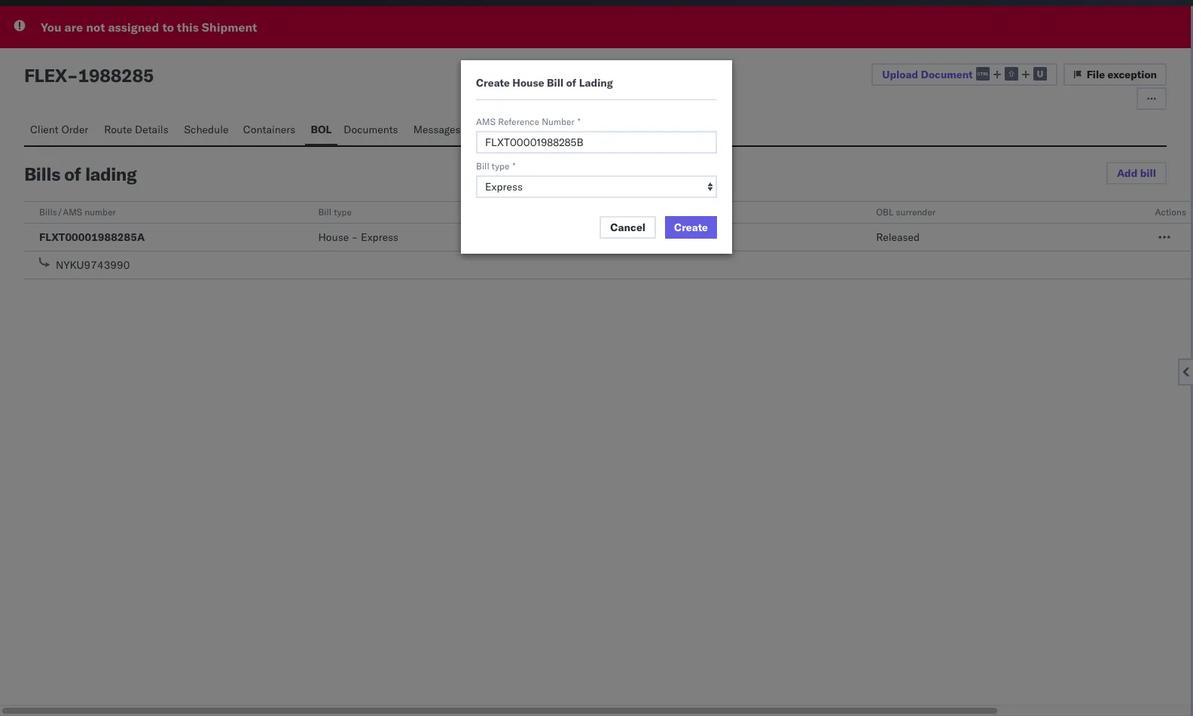 Task type: describe. For each thing, give the bounding box(es) containing it.
assignees button
[[469, 116, 532, 145]]

--
[[597, 231, 611, 244]]

route
[[104, 123, 132, 136]]

cancel button
[[600, 216, 656, 239]]

schedule button
[[178, 116, 237, 145]]

file
[[1087, 68, 1106, 81]]

you
[[41, 20, 62, 35]]

bills/ams
[[39, 206, 82, 218]]

containers
[[243, 123, 296, 136]]

bills
[[24, 163, 60, 185]]

1 horizontal spatial of
[[566, 76, 577, 90]]

surrender
[[896, 206, 936, 218]]

obl surrender
[[877, 206, 936, 218]]

nyku9743990
[[56, 258, 130, 272]]

this
[[177, 20, 199, 35]]

upload document
[[883, 68, 973, 81]]

flxt00001988285a
[[39, 231, 145, 244]]

shipment
[[202, 20, 257, 35]]

actions
[[1156, 206, 1187, 218]]

messages button
[[407, 116, 469, 145]]

release method
[[597, 206, 663, 218]]

are
[[64, 20, 83, 35]]

cancel
[[611, 221, 646, 234]]

documents
[[344, 123, 398, 136]]

client order button
[[24, 116, 98, 145]]

1988285
[[78, 64, 154, 87]]

create button
[[665, 216, 717, 239]]

create for create
[[675, 221, 708, 234]]

add
[[1117, 167, 1138, 180]]

order
[[61, 123, 88, 136]]

assigned
[[108, 20, 159, 35]]

client order
[[30, 123, 88, 136]]

obl
[[877, 206, 894, 218]]

0 horizontal spatial house
[[318, 231, 349, 244]]

bol button
[[305, 116, 338, 145]]

type for bill type
[[334, 206, 352, 218]]

create house bill of lading
[[476, 76, 613, 90]]

bills/ams number
[[39, 206, 116, 218]]

exception
[[1108, 68, 1157, 81]]

number
[[85, 206, 116, 218]]

route details button
[[98, 116, 178, 145]]

- for flex
[[67, 64, 78, 87]]

document
[[921, 68, 973, 81]]

client
[[30, 123, 59, 136]]

1 vertical spatial *
[[513, 161, 516, 172]]



Task type: locate. For each thing, give the bounding box(es) containing it.
0 vertical spatial house
[[513, 76, 545, 90]]

create inside button
[[675, 221, 708, 234]]

to
[[162, 20, 174, 35]]

bill up house - express
[[318, 206, 332, 218]]

bills of lading
[[24, 163, 137, 185]]

of
[[566, 76, 577, 90], [64, 163, 81, 185]]

of left the lading
[[566, 76, 577, 90]]

bill down assignees button
[[476, 161, 490, 172]]

2 vertical spatial bill
[[318, 206, 332, 218]]

- for -
[[604, 231, 611, 244]]

add bill
[[1117, 167, 1157, 180]]

house up ams reference number *
[[513, 76, 545, 90]]

release
[[597, 206, 630, 218]]

bill for bill type
[[318, 206, 332, 218]]

messages
[[413, 123, 461, 136]]

* down assignees button
[[513, 161, 516, 172]]

released
[[877, 231, 920, 244]]

1 horizontal spatial bill
[[476, 161, 490, 172]]

0 horizontal spatial create
[[476, 76, 510, 90]]

create up 'ams'
[[476, 76, 510, 90]]

you are not assigned to this shipment
[[41, 20, 257, 35]]

1 vertical spatial house
[[318, 231, 349, 244]]

1 vertical spatial type
[[334, 206, 352, 218]]

bol
[[311, 123, 332, 136]]

0 vertical spatial *
[[578, 116, 581, 127]]

Provide reference number... text field
[[476, 131, 717, 154]]

express
[[361, 231, 399, 244]]

lading
[[579, 76, 613, 90]]

- down are
[[67, 64, 78, 87]]

create
[[476, 76, 510, 90], [675, 221, 708, 234]]

assignees
[[475, 123, 524, 136]]

schedule
[[184, 123, 229, 136]]

upload document button
[[872, 63, 1058, 86]]

documents button
[[338, 116, 407, 145]]

type
[[492, 161, 510, 172], [334, 206, 352, 218]]

details
[[135, 123, 169, 136]]

type up house - express
[[334, 206, 352, 218]]

containers button
[[237, 116, 305, 145]]

- for house
[[352, 231, 358, 244]]

2 horizontal spatial bill
[[547, 76, 564, 90]]

0 vertical spatial bill
[[547, 76, 564, 90]]

- left cancel
[[604, 231, 611, 244]]

bill
[[547, 76, 564, 90], [476, 161, 490, 172], [318, 206, 332, 218]]

1 horizontal spatial house
[[513, 76, 545, 90]]

0 horizontal spatial bill
[[318, 206, 332, 218]]

create right cancel
[[675, 221, 708, 234]]

0 horizontal spatial *
[[513, 161, 516, 172]]

bill for bill type *
[[476, 161, 490, 172]]

1 vertical spatial of
[[64, 163, 81, 185]]

flex - 1988285
[[24, 64, 154, 87]]

house down bill type
[[318, 231, 349, 244]]

1 vertical spatial create
[[675, 221, 708, 234]]

add bill button
[[1107, 162, 1167, 185]]

reference
[[498, 116, 540, 127]]

not
[[86, 20, 105, 35]]

0 vertical spatial of
[[566, 76, 577, 90]]

ams
[[476, 116, 496, 127]]

-
[[67, 64, 78, 87], [352, 231, 358, 244], [597, 231, 604, 244], [604, 231, 611, 244]]

bill type
[[318, 206, 352, 218]]

create for create house bill of lading
[[476, 76, 510, 90]]

file exception
[[1087, 68, 1157, 81]]

*
[[578, 116, 581, 127], [513, 161, 516, 172]]

bill
[[1141, 167, 1157, 180]]

number
[[542, 116, 575, 127]]

- left express
[[352, 231, 358, 244]]

house - express
[[318, 231, 399, 244]]

type for bill type *
[[492, 161, 510, 172]]

1 horizontal spatial *
[[578, 116, 581, 127]]

ams reference number *
[[476, 116, 581, 127]]

0 horizontal spatial of
[[64, 163, 81, 185]]

of right bills
[[64, 163, 81, 185]]

route details
[[104, 123, 169, 136]]

lading
[[85, 163, 137, 185]]

upload
[[883, 68, 919, 81]]

0 horizontal spatial type
[[334, 206, 352, 218]]

* right number
[[578, 116, 581, 127]]

method
[[632, 206, 663, 218]]

bill type *
[[476, 161, 516, 172]]

flex
[[24, 64, 67, 87]]

- down release
[[597, 231, 604, 244]]

house
[[513, 76, 545, 90], [318, 231, 349, 244]]

type down assignees button
[[492, 161, 510, 172]]

bill up number
[[547, 76, 564, 90]]

file exception button
[[1064, 63, 1167, 86], [1064, 63, 1167, 86]]

1 horizontal spatial create
[[675, 221, 708, 234]]

0 vertical spatial create
[[476, 76, 510, 90]]

0 vertical spatial type
[[492, 161, 510, 172]]

1 horizontal spatial type
[[492, 161, 510, 172]]

1 vertical spatial bill
[[476, 161, 490, 172]]



Task type: vqa. For each thing, say whether or not it's contained in the screenshot.
Destination
no



